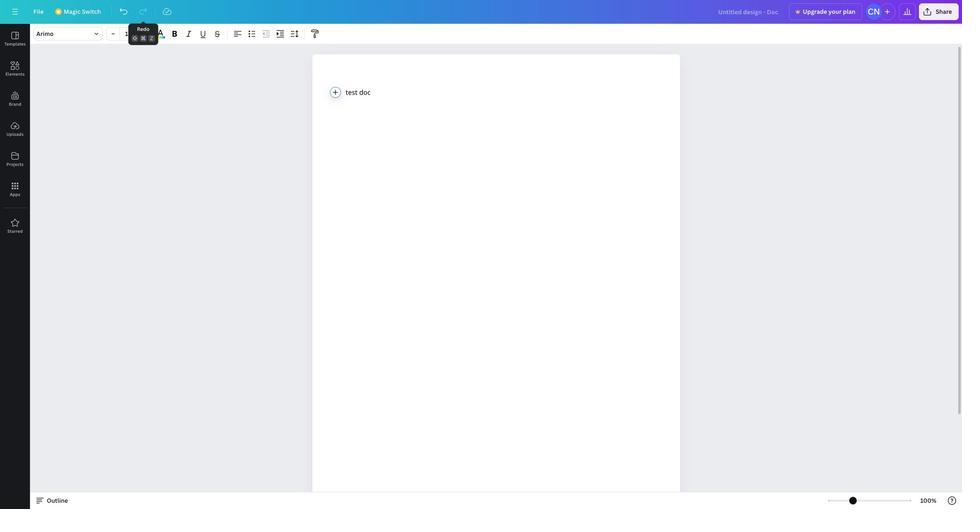 Task type: locate. For each thing, give the bounding box(es) containing it.
cara nguyen element
[[866, 3, 883, 20]]

None text field
[[312, 54, 680, 509]]

Zoom button
[[915, 494, 943, 507]]

side panel tab list
[[0, 24, 30, 241]]

color range image
[[156, 36, 165, 38]]

group
[[106, 27, 150, 41]]

Design title text field
[[712, 3, 786, 20]]



Task type: describe. For each thing, give the bounding box(es) containing it.
main menu bar
[[0, 0, 963, 24]]

cara nguyen image
[[866, 3, 883, 20]]

– – number field
[[122, 30, 134, 38]]



Task type: vqa. For each thing, say whether or not it's contained in the screenshot.
"Top level navigation" element
no



